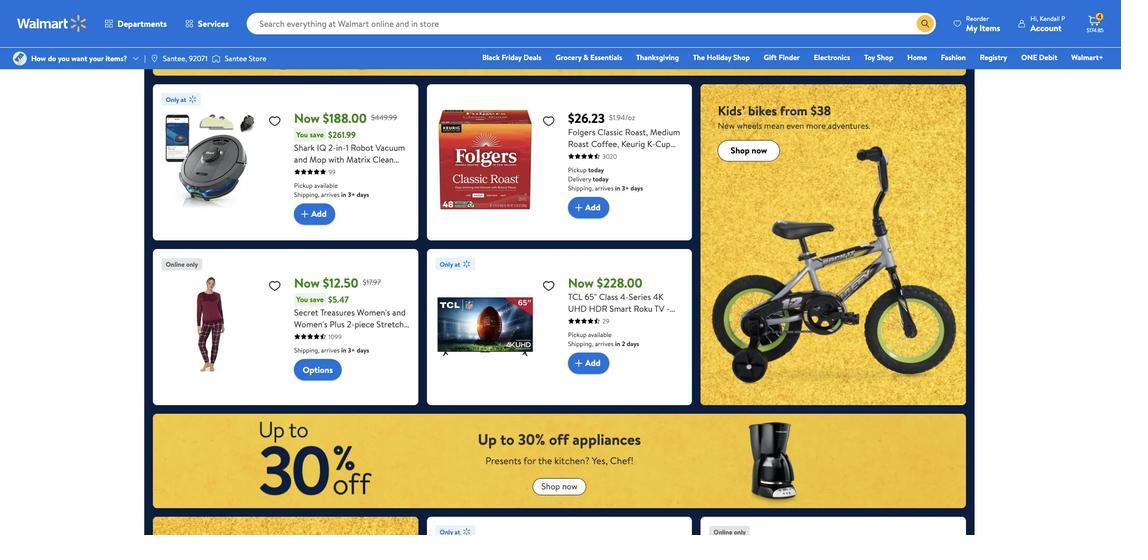 Task type: vqa. For each thing, say whether or not it's contained in the screenshot.
$449.99
yes



Task type: locate. For each thing, give the bounding box(es) containing it.
shipping,
[[568, 183, 594, 192], [294, 190, 320, 199], [568, 339, 594, 348], [294, 345, 320, 354]]

mop
[[310, 153, 326, 165]]

pickup down the pods,
[[568, 165, 587, 174]]

add to cart image down the pickup available shipping, arrives in 3+ days
[[299, 207, 311, 220]]

save for $12.50
[[310, 294, 324, 305]]

1 vertical spatial add to cart image
[[573, 357, 585, 370]]

pickup down navigation, at the top of page
[[294, 181, 313, 190]]

1 horizontal spatial  image
[[212, 53, 221, 64]]

tcl
[[568, 291, 583, 302]]

2 vertical spatial shop now button
[[533, 478, 586, 495]]

0 horizontal spatial only at
[[166, 95, 186, 104]]

0 vertical spatial shop now
[[542, 48, 578, 60]]

women's up jogger
[[357, 306, 390, 318]]

2 vertical spatial and
[[352, 330, 366, 342]]

grocery & essentials
[[556, 52, 622, 63]]

0 horizontal spatial 2-
[[328, 141, 336, 153]]

save for $188.00
[[310, 129, 324, 140]]

2 save from the top
[[310, 294, 324, 305]]

only at inside now $228.00 group
[[440, 260, 460, 269]]

shop now button down power up their adventures.
[[533, 45, 586, 63]]

$174.85
[[1087, 26, 1104, 34]]

 image for how do you want your items?
[[13, 52, 27, 65]]

grocery
[[556, 52, 582, 63]]

new
[[718, 119, 735, 131], [387, 165, 404, 177]]

0 horizontal spatial  image
[[13, 52, 27, 65]]

women's
[[357, 306, 390, 318], [294, 318, 328, 330]]

in down 3020
[[615, 183, 621, 192]]

presents
[[486, 454, 522, 467]]

shipping, inside pickup today delivery today shipping, arrives in 3+ days
[[568, 183, 594, 192]]

and right top
[[352, 330, 366, 342]]

available inside pickup available shipping, arrives in 2 days
[[588, 330, 612, 339]]

0 vertical spatial save
[[310, 129, 324, 140]]

3+ inside pickup today delivery today shipping, arrives in 3+ days
[[622, 183, 629, 192]]

1 vertical spatial new
[[387, 165, 404, 177]]

1 vertical spatial pickup
[[294, 181, 313, 190]]

add button
[[568, 197, 609, 218], [294, 203, 335, 225], [568, 352, 609, 374]]

0 vertical spatial and
[[294, 153, 308, 165]]

in down top
[[341, 345, 346, 354]]

add button for now
[[568, 352, 609, 374]]

you save $5.47 secret treasures women's and women's plus 2-piece stretch knit velour top and jogger set
[[294, 294, 408, 342]]

available down 99
[[314, 181, 338, 190]]

how
[[31, 53, 46, 64]]

3+
[[622, 183, 629, 192], [348, 190, 355, 199], [348, 345, 355, 354]]

1 vertical spatial available
[[588, 330, 612, 339]]

save
[[310, 129, 324, 140], [310, 294, 324, 305]]

add to favorites list, folgers classic roast, medium roast coffee, keurig k-cup pods, 48 count box image
[[543, 114, 555, 127]]

shop right holiday
[[734, 52, 750, 63]]

2 vertical spatial pickup
[[568, 330, 587, 339]]

0 vertical spatial new
[[718, 119, 735, 131]]

arrives down 1099
[[321, 345, 340, 354]]

shipping, down 65s41r
[[568, 339, 594, 348]]

shop down wheels
[[731, 145, 750, 156]]

only at inside now $188.00 group
[[166, 95, 186, 104]]

$449.99
[[371, 112, 397, 123]]

1 horizontal spatial 2-
[[347, 318, 355, 330]]

available down 29
[[588, 330, 612, 339]]

29
[[603, 316, 610, 326]]

shipping, up add to cart image
[[568, 183, 594, 192]]

set
[[395, 330, 408, 342]]

0 vertical spatial 2-
[[328, 141, 336, 153]]

one
[[1022, 52, 1038, 63]]

1 horizontal spatial available
[[588, 330, 612, 339]]

in
[[615, 183, 621, 192], [341, 190, 346, 199], [615, 339, 621, 348], [341, 345, 346, 354]]

add down the pickup available shipping, arrives in 3+ days
[[311, 208, 327, 220]]

add inside now $188.00 group
[[311, 208, 327, 220]]

only
[[186, 260, 198, 269]]

add button down pickup available shipping, arrives in 2 days
[[568, 352, 609, 374]]

1 horizontal spatial adventures.
[[828, 119, 871, 131]]

one debit
[[1022, 52, 1058, 63]]

pickup inside pickup today delivery today shipping, arrives in 3+ days
[[568, 165, 587, 174]]

today
[[588, 165, 604, 174], [593, 174, 609, 183]]

stretch
[[377, 318, 404, 330]]

add button down the pickup available shipping, arrives in 3+ days
[[294, 203, 335, 225]]

account
[[1031, 22, 1062, 34]]

1 vertical spatial only
[[440, 260, 453, 269]]

top
[[337, 330, 350, 342]]

 image
[[150, 54, 159, 63]]

arrives down 99
[[321, 190, 340, 199]]

add to cart image down pickup available shipping, arrives in 2 days
[[573, 357, 585, 370]]

arrives left 2
[[595, 339, 614, 348]]

add button down delivery
[[568, 197, 609, 218]]

2 you from the top
[[296, 294, 308, 305]]

iq
[[317, 141, 326, 153]]

hdr
[[589, 302, 608, 314]]

0 vertical spatial you
[[296, 129, 308, 140]]

and left mop
[[294, 153, 308, 165]]

grocery & essentials link
[[551, 52, 627, 63]]

days right 2
[[627, 339, 640, 348]]

now
[[294, 109, 320, 127], [294, 273, 320, 292], [568, 273, 594, 292]]

toy shop
[[865, 52, 894, 63]]

you inside you save $5.47 secret treasures women's and women's plus 2-piece stretch knit velour top and jogger set
[[296, 294, 308, 305]]

in inside the pickup available shipping, arrives in 3+ days
[[341, 190, 346, 199]]

now up uhd
[[568, 273, 594, 292]]

days inside the pickup available shipping, arrives in 3+ days
[[357, 190, 369, 199]]

how do you want your items?
[[31, 53, 127, 64]]

0 horizontal spatial at
[[181, 95, 186, 104]]

toy
[[865, 52, 875, 63]]

add button inside $26.23 group
[[568, 197, 609, 218]]

adventures.
[[567, 21, 615, 35], [828, 119, 871, 131]]

now inside now $228.00 tcl 65" class 4-series 4k uhd hdr smart roku tv - 65s41r (new)
[[568, 273, 594, 292]]

shop now down kitchen?
[[542, 480, 578, 492]]

1 vertical spatial shop now button
[[718, 140, 780, 161]]

0 vertical spatial only at
[[166, 95, 186, 104]]

1 vertical spatial only at
[[440, 260, 460, 269]]

home
[[908, 52, 927, 63]]

up
[[478, 429, 497, 449]]

their
[[545, 21, 565, 35]]

adventures. right more
[[828, 119, 871, 131]]

days down rv2402wd,
[[357, 190, 369, 199]]

rv2402wd,
[[338, 165, 385, 177]]

1 horizontal spatial new
[[718, 119, 735, 131]]

gift finder link
[[759, 52, 805, 63]]

add to cart image
[[299, 207, 311, 220], [573, 357, 585, 370]]

shipping, down the "knit"
[[294, 345, 320, 354]]

save up 'iq' on the left top of page
[[310, 129, 324, 140]]

new down vacuum
[[387, 165, 404, 177]]

pickup down 65s41r
[[568, 330, 587, 339]]

Walmart Site-Wide search field
[[247, 13, 936, 34]]

only inside now $188.00 group
[[166, 95, 179, 104]]

2 vertical spatial shop now
[[542, 480, 578, 492]]

now down wheels
[[752, 145, 767, 156]]

shop now down power up their adventures.
[[542, 48, 578, 60]]

women's left plus
[[294, 318, 328, 330]]

add button for $26.23
[[568, 197, 609, 218]]

0 vertical spatial pickup
[[568, 165, 587, 174]]

0 vertical spatial available
[[314, 181, 338, 190]]

1 horizontal spatial only
[[440, 260, 453, 269]]

pickup for pickup today delivery today shipping, arrives in 3+ days
[[568, 165, 587, 174]]

shop now button down kitchen?
[[533, 478, 586, 495]]

kids' bikes from $38 new wheels mean even more adventures.
[[718, 101, 871, 131]]

store
[[249, 53, 267, 64]]

1 vertical spatial and
[[392, 306, 406, 318]]

0 vertical spatial only
[[166, 95, 179, 104]]

0 vertical spatial add to cart image
[[299, 207, 311, 220]]

add to favorites list, secret treasures women's and women's plus 2-piece stretch knit velour top and jogger set image
[[268, 279, 281, 292]]

0 vertical spatial at
[[181, 95, 186, 104]]

2 horizontal spatial and
[[392, 306, 406, 318]]

departments
[[118, 18, 167, 30]]

items?
[[106, 53, 127, 64]]

options
[[303, 364, 333, 375]]

1 vertical spatial 2-
[[347, 318, 355, 330]]

only inside now $228.00 group
[[440, 260, 453, 269]]

p
[[1062, 14, 1066, 23]]

at inside now $228.00 group
[[455, 260, 460, 269]]

registry
[[980, 52, 1008, 63]]

add to cart image
[[573, 201, 585, 214]]

my
[[966, 22, 978, 34]]

add inside $26.23 group
[[585, 201, 601, 213]]

vacuum
[[376, 141, 405, 153]]

new left wheels
[[718, 119, 735, 131]]

0 horizontal spatial only
[[166, 95, 179, 104]]

you inside you save $261.99 shark iq 2-in-1 robot vacuum and mop with matrix clean navigation, rv2402wd, new
[[296, 129, 308, 140]]

shipping, inside now $12.50 group
[[294, 345, 320, 354]]

add to favorites list, tcl 65" class 4-series 4k uhd hdr smart roku tv - 65s41r (new) image
[[543, 279, 555, 292]]

your
[[89, 53, 104, 64]]

days down jogger
[[357, 345, 369, 354]]

$26.23
[[568, 109, 605, 127]]

search icon image
[[921, 19, 930, 28]]

items
[[980, 22, 1001, 34]]

in down rv2402wd,
[[341, 190, 346, 199]]

1 vertical spatial adventures.
[[828, 119, 871, 131]]

now up secret
[[294, 273, 320, 292]]

 image right the 92071
[[212, 53, 221, 64]]

1 vertical spatial at
[[455, 260, 460, 269]]

2- right 'iq' on the left top of page
[[328, 141, 336, 153]]

1 horizontal spatial at
[[455, 260, 460, 269]]

and up 'set'
[[392, 306, 406, 318]]

99
[[329, 167, 336, 176]]

days
[[631, 183, 643, 192], [357, 190, 369, 199], [627, 339, 640, 348], [357, 345, 369, 354]]

arrives right delivery
[[595, 183, 614, 192]]

1 horizontal spatial only at
[[440, 260, 460, 269]]

count
[[602, 150, 626, 161]]

now for up to 30% off appliances
[[562, 480, 578, 492]]

do
[[48, 53, 56, 64]]

shop now down wheels
[[731, 145, 767, 156]]

black
[[482, 52, 500, 63]]

pickup available shipping, arrives in 3+ days
[[294, 181, 369, 199]]

3+ down rv2402wd,
[[348, 190, 355, 199]]

shop for presents for the kitchen? yes, chef!
[[542, 480, 560, 492]]

shop for new wheels mean even more adventures.
[[731, 145, 750, 156]]

save inside you save $261.99 shark iq 2-in-1 robot vacuum and mop with matrix clean navigation, rv2402wd, new
[[310, 129, 324, 140]]

now $188.00 group
[[162, 93, 410, 232]]

at inside now $188.00 group
[[181, 95, 186, 104]]

pickup inside the pickup available shipping, arrives in 3+ days
[[294, 181, 313, 190]]

2 vertical spatial now
[[562, 480, 578, 492]]

pickup today delivery today shipping, arrives in 3+ days
[[568, 165, 643, 192]]

pickup for pickup available shipping, arrives in 2 days
[[568, 330, 587, 339]]

at
[[181, 95, 186, 104], [455, 260, 460, 269]]

now $12.50 group
[[162, 257, 410, 396]]

adventures. up grocery & essentials
[[567, 21, 615, 35]]

in left 2
[[615, 339, 621, 348]]

walmart+
[[1072, 52, 1104, 63]]

add button inside now $228.00 group
[[568, 352, 609, 374]]

add down pickup available shipping, arrives in 2 days
[[585, 357, 601, 369]]

the holiday shop link
[[688, 52, 755, 63]]

only for shipping, arrives
[[440, 260, 453, 269]]

1 vertical spatial save
[[310, 294, 324, 305]]

series
[[629, 291, 651, 302]]

65s41r
[[568, 314, 596, 326]]

now down kitchen?
[[562, 480, 578, 492]]

1 vertical spatial you
[[296, 294, 308, 305]]

0 horizontal spatial and
[[294, 153, 308, 165]]

shipping, down navigation, at the top of page
[[294, 190, 320, 199]]

you up shark
[[296, 129, 308, 140]]

3+ down box
[[622, 183, 629, 192]]

1 you from the top
[[296, 129, 308, 140]]

you for now $12.50
[[296, 294, 308, 305]]

now for kids' bikes from $38
[[752, 145, 767, 156]]

add for now
[[585, 357, 601, 369]]

shop down the
[[542, 480, 560, 492]]

delivery
[[568, 174, 591, 183]]

shop down their
[[542, 48, 560, 60]]

class
[[599, 291, 618, 302]]

$17.97
[[363, 277, 381, 288]]

add
[[585, 201, 601, 213], [311, 208, 327, 220], [585, 357, 601, 369]]

essentials
[[591, 52, 622, 63]]

0 horizontal spatial new
[[387, 165, 404, 177]]

shop now button down wheels
[[718, 140, 780, 161]]

add button inside now $188.00 group
[[294, 203, 335, 225]]

1 horizontal spatial add to cart image
[[573, 357, 585, 370]]

even
[[787, 119, 805, 131]]

3+ down top
[[348, 345, 355, 354]]

options link
[[294, 359, 342, 380]]

0 horizontal spatial available
[[314, 181, 338, 190]]

save up secret
[[310, 294, 324, 305]]

appliances
[[573, 429, 641, 449]]

0 horizontal spatial women's
[[294, 318, 328, 330]]

days down box
[[631, 183, 643, 192]]

shop right toy
[[877, 52, 894, 63]]

2- right plus
[[347, 318, 355, 330]]

 image
[[13, 52, 27, 65], [212, 53, 221, 64]]

available inside the pickup available shipping, arrives in 3+ days
[[314, 181, 338, 190]]

2- inside you save $5.47 secret treasures women's and women's plus 2-piece stretch knit velour top and jogger set
[[347, 318, 355, 330]]

4k
[[653, 291, 664, 302]]

fashion
[[941, 52, 966, 63]]

shop now for kids' bikes from $38
[[731, 145, 767, 156]]

you up secret
[[296, 294, 308, 305]]

now $228.00 group
[[436, 257, 684, 396]]

1 save from the top
[[310, 129, 324, 140]]

now up shark
[[294, 109, 320, 127]]

0 horizontal spatial adventures.
[[567, 21, 615, 35]]

add inside now $228.00 group
[[585, 357, 601, 369]]

now left &
[[562, 48, 578, 60]]

$1.94/oz
[[609, 112, 635, 123]]

add down pickup today delivery today shipping, arrives in 3+ days
[[585, 201, 601, 213]]

 image left how
[[13, 52, 27, 65]]

holiday
[[707, 52, 732, 63]]

now for now $188.00
[[294, 109, 320, 127]]

shipping, inside pickup available shipping, arrives in 2 days
[[568, 339, 594, 348]]

pickup inside pickup available shipping, arrives in 2 days
[[568, 330, 587, 339]]

gift
[[764, 52, 777, 63]]

save inside you save $5.47 secret treasures women's and women's plus 2-piece stretch knit velour top and jogger set
[[310, 294, 324, 305]]

1 vertical spatial now
[[752, 145, 767, 156]]

from
[[780, 101, 808, 119]]

1 vertical spatial shop now
[[731, 145, 767, 156]]



Task type: describe. For each thing, give the bounding box(es) containing it.
3+ inside now $12.50 group
[[348, 345, 355, 354]]

medium
[[650, 126, 680, 138]]

the holiday shop
[[693, 52, 750, 63]]

1
[[346, 141, 349, 153]]

pickup for pickup available shipping, arrives in 3+ days
[[294, 181, 313, 190]]

$5.47
[[328, 294, 349, 305]]

pods,
[[568, 150, 588, 161]]

gift finder
[[764, 52, 800, 63]]

chef!
[[610, 454, 634, 467]]

4
[[1098, 12, 1102, 21]]

santee
[[225, 53, 247, 64]]

0 vertical spatial now
[[562, 48, 578, 60]]

at for 99
[[181, 95, 186, 104]]

available for in 3+ days
[[314, 181, 338, 190]]

online only
[[166, 260, 198, 269]]

roast,
[[625, 126, 648, 138]]

$188.00
[[323, 109, 367, 127]]

arrives inside pickup today delivery today shipping, arrives in 3+ days
[[595, 183, 614, 192]]

black friday deals link
[[478, 52, 547, 63]]

 image for santee store
[[212, 53, 221, 64]]

cup
[[656, 138, 671, 150]]

only at for shipping, arrives
[[440, 260, 460, 269]]

to
[[501, 429, 515, 449]]

fashion link
[[937, 52, 971, 63]]

and inside you save $261.99 shark iq 2-in-1 robot vacuum and mop with matrix clean navigation, rv2402wd, new
[[294, 153, 308, 165]]

only at for 99
[[166, 95, 186, 104]]

kids'
[[718, 101, 745, 119]]

arrives inside now $12.50 group
[[321, 345, 340, 354]]

shop now for up to 30% off appliances
[[542, 480, 578, 492]]

folgers
[[568, 126, 596, 138]]

box
[[628, 150, 642, 161]]

k-
[[647, 138, 656, 150]]

for
[[524, 454, 536, 467]]

|
[[144, 53, 146, 64]]

add to favorites list, shark iq 2-in-1 robot vacuum and mop with matrix clean navigation, rv2402wd, new image
[[268, 114, 281, 127]]

arrives inside pickup available shipping, arrives in 2 days
[[595, 339, 614, 348]]

treasures
[[320, 306, 355, 318]]

thanksgiving
[[636, 52, 679, 63]]

new inside you save $261.99 shark iq 2-in-1 robot vacuum and mop with matrix clean navigation, rv2402wd, new
[[387, 165, 404, 177]]

smart
[[610, 302, 632, 314]]

santee,
[[163, 53, 187, 64]]

-
[[667, 302, 670, 314]]

mean
[[764, 119, 785, 131]]

shop now button for kids' bikes from $38
[[718, 140, 780, 161]]

friday
[[502, 52, 522, 63]]

0 vertical spatial shop now button
[[533, 45, 586, 63]]

days inside pickup today delivery today shipping, arrives in 3+ days
[[631, 183, 643, 192]]

$26.23 $1.94/oz folgers classic roast, medium roast coffee, keurig k-cup pods, 48 count box
[[568, 109, 680, 161]]

1 horizontal spatial and
[[352, 330, 366, 342]]

at for shipping, arrives
[[455, 260, 460, 269]]

santee, 92071
[[163, 53, 208, 64]]

home link
[[903, 52, 932, 63]]

in inside now $12.50 group
[[341, 345, 346, 354]]

arrives inside the pickup available shipping, arrives in 3+ days
[[321, 190, 340, 199]]

up
[[533, 21, 543, 35]]

plus
[[330, 318, 345, 330]]

in inside pickup today delivery today shipping, arrives in 3+ days
[[615, 183, 621, 192]]

0 vertical spatial adventures.
[[567, 21, 615, 35]]

tv
[[655, 302, 665, 314]]

more
[[807, 119, 826, 131]]

shipping, inside the pickup available shipping, arrives in 3+ days
[[294, 190, 320, 199]]

services button
[[176, 11, 238, 36]]

electronics
[[814, 52, 851, 63]]

clean
[[373, 153, 394, 165]]

services
[[198, 18, 229, 30]]

in inside pickup available shipping, arrives in 2 days
[[615, 339, 621, 348]]

$228.00
[[597, 273, 643, 292]]

&
[[584, 52, 589, 63]]

reorder my items
[[966, 14, 1001, 34]]

the
[[538, 454, 552, 467]]

3+ inside the pickup available shipping, arrives in 3+ days
[[348, 190, 355, 199]]

shipping, arrives in 3+ days
[[294, 345, 369, 354]]

power up their adventures.
[[504, 21, 615, 35]]

today right delivery
[[593, 174, 609, 183]]

shop for power up their adventures.
[[542, 48, 560, 60]]

robot
[[351, 141, 374, 153]]

new inside kids' bikes from $38 new wheels mean even more adventures.
[[718, 119, 735, 131]]

1099
[[329, 332, 342, 341]]

now for now $12.50
[[294, 273, 320, 292]]

you save $261.99 shark iq 2-in-1 robot vacuum and mop with matrix clean navigation, rv2402wd, new
[[294, 129, 405, 177]]

days inside now $12.50 group
[[357, 345, 369, 354]]

today down 48 at the right of the page
[[588, 165, 604, 174]]

knit
[[294, 330, 309, 342]]

debit
[[1039, 52, 1058, 63]]

available for in 2 days
[[588, 330, 612, 339]]

want
[[72, 53, 87, 64]]

departments button
[[96, 11, 176, 36]]

you for now $188.00
[[296, 129, 308, 140]]

$26.23 group
[[436, 93, 684, 232]]

secret
[[294, 306, 319, 318]]

$12.50
[[323, 273, 359, 292]]

$38
[[811, 101, 832, 119]]

add for $26.23
[[585, 201, 601, 213]]

add to cart image inside now $228.00 group
[[573, 357, 585, 370]]

toy shop link
[[860, 52, 899, 63]]

only for 99
[[166, 95, 179, 104]]

adventures. inside kids' bikes from $38 new wheels mean even more adventures.
[[828, 119, 871, 131]]

power
[[504, 21, 530, 35]]

yes,
[[592, 454, 608, 467]]

48
[[590, 150, 600, 161]]

you
[[58, 53, 70, 64]]

30%
[[518, 429, 546, 449]]

black friday deals
[[482, 52, 542, 63]]

thanksgiving link
[[632, 52, 684, 63]]

classic
[[598, 126, 623, 138]]

navigation,
[[294, 165, 336, 177]]

2- inside you save $261.99 shark iq 2-in-1 robot vacuum and mop with matrix clean navigation, rv2402wd, new
[[328, 141, 336, 153]]

1 horizontal spatial women's
[[357, 306, 390, 318]]

with
[[329, 153, 344, 165]]

piece
[[355, 318, 375, 330]]

shop now button for up to 30% off appliances
[[533, 478, 586, 495]]

days inside pickup available shipping, arrives in 2 days
[[627, 339, 640, 348]]

electronics link
[[809, 52, 855, 63]]

jogger
[[368, 330, 393, 342]]

3020
[[603, 152, 617, 161]]

off
[[549, 429, 569, 449]]

kitchen?
[[555, 454, 590, 467]]

Search search field
[[247, 13, 936, 34]]

0 horizontal spatial add to cart image
[[299, 207, 311, 220]]

walmart image
[[17, 15, 87, 32]]



